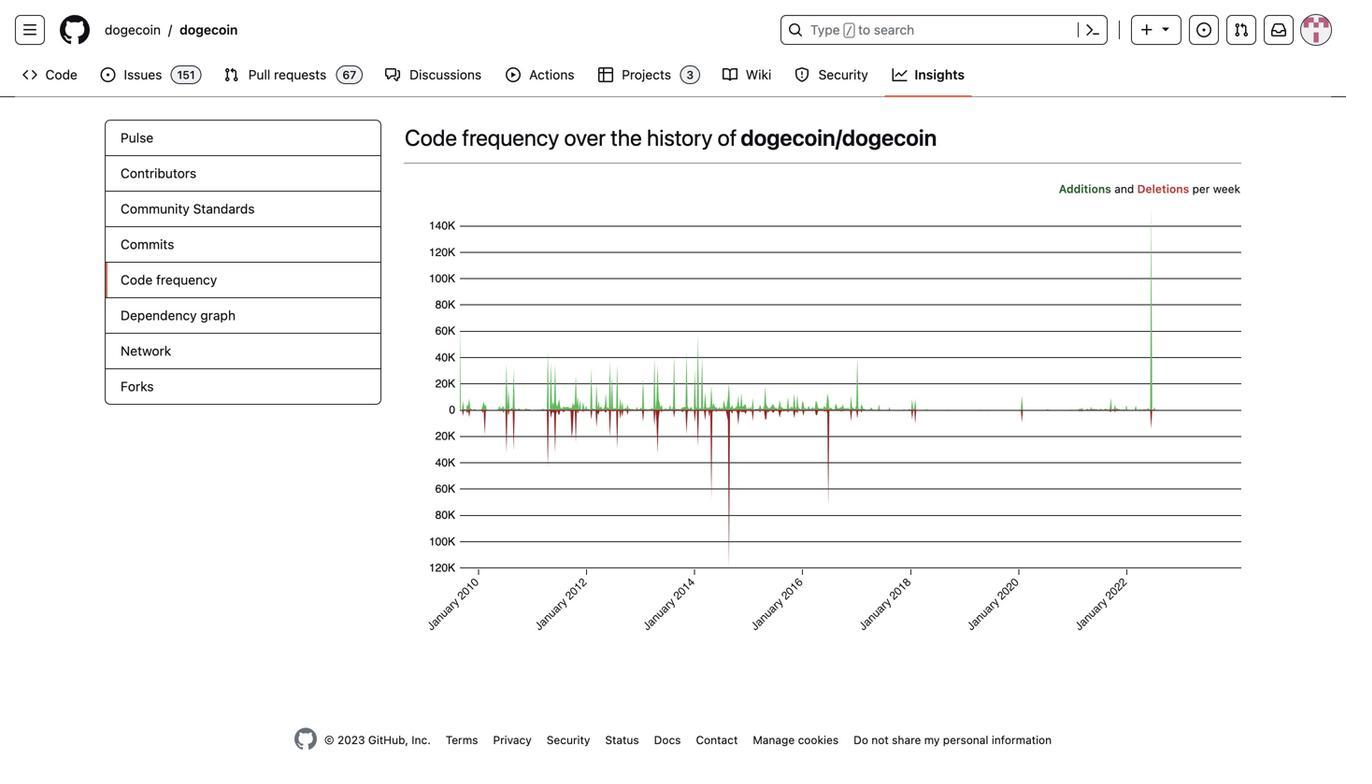 Task type: vqa. For each thing, say whether or not it's contained in the screenshot.
MAIL Icon
no



Task type: describe. For each thing, give the bounding box(es) containing it.
terms
[[446, 734, 478, 747]]

type
[[811, 22, 840, 37]]

code for code frequency over the history of dogecoin/dogecoin
[[405, 124, 457, 151]]

code for code frequency
[[121, 272, 153, 288]]

community
[[121, 201, 190, 217]]

pull requests
[[249, 67, 327, 82]]

forks link
[[106, 369, 381, 404]]

©
[[324, 734, 334, 747]]

1 vertical spatial homepage image
[[294, 728, 317, 751]]

projects
[[622, 67, 671, 82]]

dogecoin / dogecoin
[[105, 22, 238, 37]]

manage
[[753, 734, 795, 747]]

git pull request image
[[224, 67, 239, 82]]

not
[[872, 734, 889, 747]]

week
[[1214, 182, 1241, 195]]

community standards
[[121, 201, 255, 217]]

0 vertical spatial homepage image
[[60, 15, 90, 45]]

network link
[[106, 334, 381, 369]]

graph
[[200, 308, 236, 323]]

pulse link
[[106, 121, 381, 156]]

comment discussion image
[[386, 67, 400, 82]]

67
[[343, 68, 357, 81]]

commits link
[[106, 227, 381, 263]]

search
[[874, 22, 915, 37]]

book image
[[723, 67, 738, 82]]

docs link
[[654, 734, 681, 747]]

list containing dogecoin / dogecoin
[[97, 15, 770, 45]]

code link
[[15, 61, 85, 89]]

manage cookies button
[[753, 732, 839, 749]]

code for code
[[45, 67, 77, 82]]

insights element
[[105, 120, 382, 405]]

frequency for code frequency over the history of dogecoin/dogecoin
[[462, 124, 559, 151]]

dogecoin/dogecoin
[[741, 124, 937, 151]]

manage cookies
[[753, 734, 839, 747]]

frequency for code frequency
[[156, 272, 217, 288]]

forks
[[121, 379, 154, 394]]

insights
[[915, 67, 965, 82]]

network
[[121, 343, 171, 359]]

© 2023 github, inc.
[[324, 734, 431, 747]]

per
[[1193, 182, 1211, 195]]

do not share my personal information button
[[854, 732, 1052, 749]]

2023
[[338, 734, 365, 747]]

code image
[[22, 67, 37, 82]]

standards
[[193, 201, 255, 217]]

pulse
[[121, 130, 154, 145]]

wiki
[[746, 67, 772, 82]]

do
[[854, 734, 869, 747]]

pull
[[249, 67, 271, 82]]

shield image
[[795, 67, 810, 82]]

status
[[605, 734, 639, 747]]

over
[[564, 124, 606, 151]]

terms link
[[446, 734, 478, 747]]



Task type: locate. For each thing, give the bounding box(es) containing it.
additions
[[1059, 182, 1112, 195]]

security left status
[[547, 734, 591, 747]]

issue opened image for git pull request image
[[1197, 22, 1212, 37]]

1 horizontal spatial frequency
[[462, 124, 559, 151]]

0 horizontal spatial homepage image
[[60, 15, 90, 45]]

type / to search
[[811, 22, 915, 37]]

github,
[[368, 734, 409, 747]]

0 vertical spatial security link
[[788, 61, 878, 89]]

code frequency over the history of dogecoin/dogecoin
[[405, 124, 937, 151]]

frequency up the dependency graph at the top of the page
[[156, 272, 217, 288]]

privacy
[[493, 734, 532, 747]]

actions
[[530, 67, 575, 82]]

0 horizontal spatial dogecoin link
[[97, 15, 168, 45]]

2 horizontal spatial code
[[405, 124, 457, 151]]

1 horizontal spatial /
[[846, 24, 853, 37]]

0 horizontal spatial dogecoin
[[105, 22, 161, 37]]

dependency graph
[[121, 308, 236, 323]]

1 vertical spatial code
[[405, 124, 457, 151]]

code frequency
[[121, 272, 217, 288]]

deletions
[[1138, 182, 1190, 195]]

commits
[[121, 237, 174, 252]]

contributors
[[121, 166, 196, 181]]

cookies
[[798, 734, 839, 747]]

security
[[819, 67, 869, 82], [547, 734, 591, 747]]

3
[[687, 68, 694, 81]]

homepage image
[[60, 15, 90, 45], [294, 728, 317, 751]]

0 vertical spatial code
[[45, 67, 77, 82]]

0 horizontal spatial issue opened image
[[100, 67, 115, 82]]

1 vertical spatial security link
[[547, 734, 591, 747]]

dependency
[[121, 308, 197, 323]]

dogecoin link up the 151
[[172, 15, 245, 45]]

issue opened image left issues
[[100, 67, 115, 82]]

0 horizontal spatial /
[[168, 22, 172, 37]]

security link down type
[[788, 61, 878, 89]]

homepage image left ©
[[294, 728, 317, 751]]

notifications image
[[1272, 22, 1287, 37]]

discussions link
[[378, 61, 491, 89]]

the
[[611, 124, 642, 151]]

my
[[925, 734, 940, 747]]

dogecoin up the 151
[[180, 22, 238, 37]]

0 horizontal spatial code
[[45, 67, 77, 82]]

code
[[45, 67, 77, 82], [405, 124, 457, 151], [121, 272, 153, 288]]

share
[[892, 734, 922, 747]]

plus image
[[1140, 22, 1155, 37]]

0 vertical spatial security
[[819, 67, 869, 82]]

1 vertical spatial security
[[547, 734, 591, 747]]

graph image
[[893, 67, 907, 82]]

0 vertical spatial issue opened image
[[1197, 22, 1212, 37]]

history
[[647, 124, 713, 151]]

inc.
[[412, 734, 431, 747]]

1 horizontal spatial homepage image
[[294, 728, 317, 751]]

dogecoin up issues
[[105, 22, 161, 37]]

1 horizontal spatial dogecoin link
[[172, 15, 245, 45]]

security link left status
[[547, 734, 591, 747]]

triangle down image
[[1159, 21, 1174, 36]]

command palette image
[[1086, 22, 1101, 37]]

dogecoin link up issues
[[97, 15, 168, 45]]

dependency graph link
[[106, 298, 381, 334]]

frequency down the play image at the top left of page
[[462, 124, 559, 151]]

0 horizontal spatial security
[[547, 734, 591, 747]]

privacy link
[[493, 734, 532, 747]]

security link
[[788, 61, 878, 89], [547, 734, 591, 747]]

frequency inside the code frequency link
[[156, 272, 217, 288]]

1 horizontal spatial issue opened image
[[1197, 22, 1212, 37]]

do not share my personal information
[[854, 734, 1052, 747]]

1 dogecoin from the left
[[105, 22, 161, 37]]

additions and deletions per week
[[1059, 182, 1241, 195]]

1 horizontal spatial security
[[819, 67, 869, 82]]

1 horizontal spatial dogecoin
[[180, 22, 238, 37]]

contributors link
[[106, 156, 381, 192]]

0 vertical spatial frequency
[[462, 124, 559, 151]]

table image
[[598, 67, 613, 82]]

issues
[[124, 67, 162, 82]]

0 horizontal spatial frequency
[[156, 272, 217, 288]]

homepage image up code link in the left of the page
[[60, 15, 90, 45]]

of
[[718, 124, 737, 151]]

actions link
[[498, 61, 583, 89]]

/ for type
[[846, 24, 853, 37]]

1 dogecoin link from the left
[[97, 15, 168, 45]]

dogecoin link
[[97, 15, 168, 45], [172, 15, 245, 45]]

2 dogecoin link from the left
[[172, 15, 245, 45]]

security right shield image
[[819, 67, 869, 82]]

status link
[[605, 734, 639, 747]]

docs
[[654, 734, 681, 747]]

information
[[992, 734, 1052, 747]]

discussions
[[410, 67, 482, 82]]

to
[[859, 22, 871, 37]]

list
[[97, 15, 770, 45]]

/ for dogecoin
[[168, 22, 172, 37]]

2 vertical spatial code
[[121, 272, 153, 288]]

code down discussions link
[[405, 124, 457, 151]]

dogecoin
[[105, 22, 161, 37], [180, 22, 238, 37]]

code right code icon
[[45, 67, 77, 82]]

personal
[[943, 734, 989, 747]]

/ inside dogecoin / dogecoin
[[168, 22, 172, 37]]

issue opened image for git pull request icon
[[100, 67, 115, 82]]

1 vertical spatial issue opened image
[[100, 67, 115, 82]]

code frequency link
[[106, 263, 381, 298]]

1 horizontal spatial security link
[[788, 61, 878, 89]]

1 vertical spatial frequency
[[156, 272, 217, 288]]

requests
[[274, 67, 327, 82]]

2 dogecoin from the left
[[180, 22, 238, 37]]

issue opened image
[[1197, 22, 1212, 37], [100, 67, 115, 82]]

code inside insights 'element'
[[121, 272, 153, 288]]

1 horizontal spatial code
[[121, 272, 153, 288]]

play image
[[506, 67, 521, 82]]

/ inside type / to search
[[846, 24, 853, 37]]

git pull request image
[[1235, 22, 1249, 37]]

contact link
[[696, 734, 738, 747]]

0 horizontal spatial security link
[[547, 734, 591, 747]]

and
[[1115, 182, 1135, 195]]

community standards link
[[106, 192, 381, 227]]

wiki link
[[716, 61, 780, 89]]

issue opened image left git pull request image
[[1197, 22, 1212, 37]]

insights link
[[885, 61, 973, 89]]

151
[[177, 68, 195, 81]]

contact
[[696, 734, 738, 747]]

/
[[168, 22, 172, 37], [846, 24, 853, 37]]

code down commits
[[121, 272, 153, 288]]

frequency
[[462, 124, 559, 151], [156, 272, 217, 288]]



